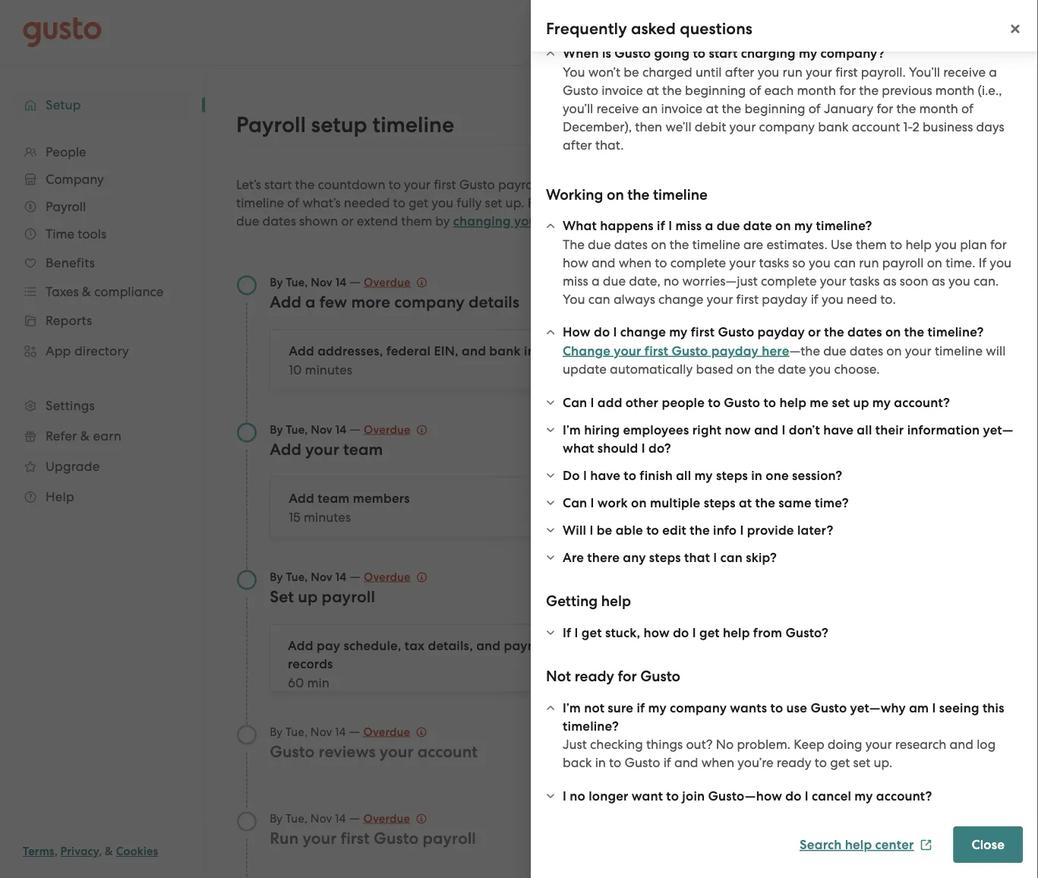 Task type: vqa. For each thing, say whether or not it's contained in the screenshot.
info in Frequently asked questions dialog
yes



Task type: locate. For each thing, give the bounding box(es) containing it.
first inside you won't be charged until after you run your first payroll. you'll receive a gusto invoice at the beginning of each month for the previous month (i.e., you'll receive an invoice at the beginning of january for the month of december), then we'll debit your company bank account 1-2 business days after that.
[[836, 64, 858, 79]]

estimated
[[604, 177, 664, 192]]

0 horizontal spatial in
[[595, 755, 606, 770]]

circle blank image
[[236, 724, 257, 746], [236, 811, 257, 832]]

you'll
[[909, 64, 940, 79]]

0 vertical spatial can
[[834, 255, 856, 270]]

if inside just checking things out? no problem. keep doing your research and log back in to gusto if and when you're ready to get set up.
[[664, 755, 671, 770]]

up down choose.
[[853, 395, 869, 410]]

1 overdue from the top
[[364, 275, 411, 289]]

3 overdue button from the top
[[364, 568, 427, 586]]

complete
[[670, 255, 726, 270], [761, 273, 817, 288]]

how down "the" in the right of the page
[[563, 255, 588, 270]]

3 tue, from the top
[[286, 570, 308, 584]]

if down getting
[[563, 625, 571, 640]]

download
[[831, 220, 893, 235], [849, 299, 913, 314]]

or down needed
[[341, 213, 354, 229]]

miss
[[676, 218, 702, 234], [563, 273, 588, 288]]

1 14 from the top
[[335, 275, 347, 289]]

ready inside just checking things out? no problem. keep doing your research and log back in to gusto if and when you're ready to get set up.
[[777, 755, 812, 770]]

then
[[635, 119, 663, 134]]

when down no
[[702, 755, 735, 770]]

steps
[[716, 468, 748, 483], [704, 495, 736, 510], [649, 550, 681, 565]]

complete up worries—just
[[670, 255, 726, 270]]

start up until on the right of the page
[[709, 46, 738, 61]]

due up worries—just
[[717, 218, 740, 234]]

1 overdue button from the top
[[364, 273, 427, 291]]

at
[[646, 82, 659, 98], [706, 101, 719, 116], [739, 495, 752, 510]]

1 can from the top
[[563, 395, 587, 410]]

for
[[839, 82, 856, 98], [877, 101, 893, 116], [991, 237, 1007, 252], [831, 274, 848, 289], [618, 668, 637, 685]]

account?
[[894, 395, 950, 410], [876, 788, 932, 804]]

0 horizontal spatial have
[[590, 468, 621, 483]]

2 by tue, nov 14 — from the top
[[270, 421, 364, 436]]

up for me
[[853, 395, 869, 410]]

1 horizontal spatial can
[[721, 550, 743, 565]]

overdue button up run your first gusto payroll at left bottom
[[363, 809, 427, 828]]

or for shown
[[341, 213, 354, 229]]

as right soon
[[932, 273, 945, 288]]

i'm not sure if my company wants to use gusto yet—why am i seeing this timeline?
[[563, 700, 1005, 734]]

i'm up what
[[563, 422, 581, 438]]

do
[[594, 324, 610, 340], [673, 625, 689, 640], [786, 788, 802, 804]]

i right that
[[713, 550, 717, 565]]

your down company?
[[806, 64, 832, 79]]

and
[[592, 255, 616, 270], [462, 343, 486, 359], [754, 422, 779, 438], [476, 638, 501, 654], [950, 737, 974, 752], [674, 755, 698, 770]]

do?
[[649, 440, 671, 456]]

after
[[725, 64, 755, 79], [563, 137, 592, 152]]

or inside frequently asked questions dialog
[[808, 324, 821, 340]]

bank inside you won't be charged until after you run your first payroll. you'll receive a gusto invoice at the beginning of each month for the previous month (i.e., you'll receive an invoice at the beginning of january for the month of december), then we'll debit your company bank account 1-2 business days after that.
[[818, 119, 849, 134]]

tasks inside the finish your tasks by the due dates shown or extend them by
[[594, 195, 625, 210]]

0 horizontal spatial or
[[341, 213, 354, 229]]

add inside add pay schedule, tax details, and payroll records 60 min
[[288, 638, 313, 654]]

your up the finish your tasks by the due dates shown or extend them by
[[404, 177, 431, 192]]

update
[[563, 362, 607, 377]]

that.
[[595, 137, 624, 152]]

them inside the finish your tasks by the due dates shown or extend them by
[[401, 213, 432, 229]]

2 i'm from the top
[[563, 700, 581, 716]]

0 vertical spatial minutes
[[305, 362, 352, 377]]

all left their
[[857, 422, 872, 438]]

download inside 'download our handy checklist of everything you'll need to get set up for your first payroll.'
[[831, 220, 893, 235]]

run inside the due dates on the timeline are estimates. use them to help you plan for how and when to complete your tasks so you can run payroll on time. if you miss a due date, no worries—just complete your tasks as soon as you can. you can always change your first payday if you need to.
[[859, 255, 879, 270]]

timeline down what happens if i miss a due date on my timeline?
[[692, 237, 740, 252]]

download for download our handy checklist of everything you'll need to get set up for your first payroll.
[[831, 220, 893, 235]]

i down getting
[[575, 625, 578, 640]]

0 vertical spatial ready
[[575, 668, 614, 685]]

& left "cookies" button
[[105, 845, 113, 858]]

2 vertical spatial payday
[[712, 343, 759, 359]]

overdue button for your
[[363, 723, 427, 741]]

3 by from the top
[[270, 570, 283, 584]]

first down worries—just
[[736, 291, 759, 306]]

1 get from the top
[[594, 352, 617, 367]]

1 vertical spatial all
[[676, 468, 691, 483]]

by tue, nov 14 — for your
[[270, 723, 363, 739]]

company inside i'm not sure if my company wants to use gusto yet—why am i seeing this timeline?
[[670, 700, 727, 716]]

1 started from the top
[[620, 352, 664, 367]]

first up change your first gusto payday here
[[691, 324, 715, 340]]

team left members
[[318, 491, 350, 506]]

2 horizontal spatial company
[[759, 119, 815, 134]]

by
[[628, 195, 642, 210], [436, 213, 450, 229]]

0 vertical spatial in
[[751, 468, 763, 483]]

0 vertical spatial info
[[524, 343, 548, 359]]

use
[[831, 237, 853, 252]]

1 vertical spatial up.
[[874, 755, 893, 770]]

0 vertical spatial how
[[563, 255, 588, 270]]

5 by tue, nov 14 — from the top
[[270, 810, 363, 825]]

directory
[[74, 343, 129, 359]]

0 horizontal spatial them
[[401, 213, 432, 229]]

1 vertical spatial when
[[702, 755, 735, 770]]

you down time.
[[949, 273, 971, 288]]

bank inside add addresses, federal ein, and bank info 10 minutes
[[489, 343, 521, 359]]

to up soon
[[898, 256, 911, 271]]

2 horizontal spatial up
[[957, 256, 973, 271]]

1 vertical spatial start
[[264, 177, 292, 192]]

in right back
[[595, 755, 606, 770]]

tasks down use
[[850, 273, 880, 288]]

0 horizontal spatial an
[[585, 177, 601, 192]]

overdue up add your team
[[364, 423, 411, 436]]

month left (i.e.,
[[936, 82, 975, 98]]

i'm inside i'm hiring employees right now and i don't have all their information yet— what should i do?
[[563, 422, 581, 438]]

is inside frequently asked questions dialog
[[602, 46, 611, 61]]

as up to.
[[883, 273, 897, 288]]

14 for few
[[335, 275, 347, 289]]

4 overdue button from the top
[[363, 723, 427, 741]]

and inside i'm hiring employees right now and i don't have all their information yet— what should i do?
[[754, 422, 779, 438]]

5 overdue button from the top
[[363, 809, 427, 828]]

change
[[563, 343, 611, 359]]

— for team
[[349, 421, 361, 436]]

am
[[909, 700, 929, 716]]

you'll inside 'download our handy checklist of everything you'll need to get set up for your first payroll.'
[[831, 256, 862, 271]]

payroll. inside 'download our handy checklist of everything you'll need to get set up for your first payroll.'
[[906, 274, 951, 289]]

up. down the payroll!
[[506, 195, 524, 210]]

1 vertical spatial payroll.
[[906, 274, 951, 289]]

0 vertical spatial when
[[619, 255, 652, 270]]

can up will at bottom right
[[563, 495, 587, 510]]

2 14 from the top
[[335, 423, 347, 436]]

get up add
[[594, 352, 617, 367]]

by
[[270, 275, 283, 289], [270, 423, 283, 436], [270, 570, 283, 584], [270, 725, 283, 738], [270, 812, 283, 825]]

1 horizontal spatial company
[[670, 700, 727, 716]]

due down the let's
[[236, 213, 259, 229]]

1 horizontal spatial complete
[[761, 273, 817, 288]]

0 horizontal spatial as
[[883, 273, 897, 288]]

checklist inside 'download our handy checklist of everything you'll need to get set up for your first payroll.'
[[831, 238, 882, 253]]

1 horizontal spatial tasks
[[759, 255, 789, 270]]

— for few
[[349, 274, 361, 289]]

get started
[[594, 352, 664, 367], [594, 499, 664, 515]]

1 horizontal spatial ready
[[777, 755, 812, 770]]

asked
[[631, 19, 676, 38]]

no
[[716, 737, 734, 752]]

cookies
[[116, 845, 158, 858]]

add inside add team members 15 minutes
[[289, 491, 314, 506]]

2 get started from the top
[[594, 499, 664, 515]]

overdue for first
[[363, 812, 410, 825]]

first
[[836, 64, 858, 79], [434, 177, 456, 192], [545, 213, 569, 229], [880, 274, 903, 289], [736, 291, 759, 306], [691, 324, 715, 340], [645, 343, 669, 359], [341, 829, 370, 848]]

by for add your team
[[270, 423, 283, 436]]

checklist right estimates.
[[831, 238, 882, 253]]

2 vertical spatial company
[[670, 700, 727, 716]]

month up business
[[919, 101, 959, 116]]

for down use
[[831, 274, 848, 289]]

2 started from the top
[[620, 499, 664, 515]]

— up add your team
[[349, 421, 361, 436]]

5 14 from the top
[[335, 812, 346, 825]]

what
[[563, 440, 594, 456]]

month
[[797, 82, 836, 98], [936, 82, 975, 98], [919, 101, 959, 116]]

home image
[[23, 17, 102, 47]]

change inside the due dates on the timeline are estimates. use them to help you plan for how and when to complete your tasks so you can run payroll on time. if you miss a due date, no worries—just complete your tasks as soon as you can. you can always change your first payday if you need to.
[[659, 291, 704, 306]]

1 horizontal spatial invoice
[[661, 101, 703, 116]]

payroll. inside you won't be charged until after you run your first payroll. you'll receive a gusto invoice at the beginning of each month for the previous month (i.e., you'll receive an invoice at the beginning of january for the month of december), then we'll debit your company bank account 1-2 business days after that.
[[861, 64, 906, 79]]

by for set up payroll
[[270, 570, 283, 584]]

2 can from the top
[[563, 495, 587, 510]]

2 , from the left
[[99, 845, 102, 858]]

1 vertical spatial be
[[597, 522, 613, 538]]

or for payday
[[808, 324, 821, 340]]

your down worries—just
[[707, 291, 733, 306]]

1 vertical spatial miss
[[563, 273, 588, 288]]

refer & earn
[[46, 428, 121, 444]]

always
[[614, 291, 655, 306]]

at up provide
[[739, 495, 752, 510]]

privacy link
[[60, 845, 99, 858]]

14 for your
[[335, 725, 346, 738]]

overdue button for team
[[364, 420, 427, 439]]

1 by from the top
[[270, 275, 283, 289]]

download up use
[[831, 220, 893, 235]]

do i have to finish all my steps in one session?
[[563, 468, 843, 483]]

1 vertical spatial invoice
[[661, 101, 703, 116]]

info inside frequently asked questions dialog
[[713, 522, 737, 538]]

ready up not
[[575, 668, 614, 685]]

0 vertical spatial download
[[831, 220, 893, 235]]

account? up "information"
[[894, 395, 950, 410]]

1 circle blank image from the top
[[236, 724, 257, 746]]

or up —the
[[808, 324, 821, 340]]

1 horizontal spatial info
[[713, 522, 737, 538]]

get left the fully
[[409, 195, 429, 210]]

4 overdue from the top
[[363, 725, 410, 739]]

to inside 'download our handy checklist of everything you'll need to get set up for your first payroll.'
[[898, 256, 911, 271]]

all
[[857, 422, 872, 438], [676, 468, 691, 483]]

overdue button for payroll
[[364, 568, 427, 586]]

0 vertical spatial you'll
[[563, 101, 593, 116]]

0 vertical spatial complete
[[670, 255, 726, 270]]

so
[[792, 255, 806, 270]]

1 vertical spatial need
[[847, 291, 877, 306]]

2 as from the left
[[932, 273, 945, 288]]

1 horizontal spatial date
[[778, 362, 806, 377]]

on
[[607, 186, 624, 203], [776, 218, 791, 234], [651, 237, 667, 252], [927, 255, 943, 270], [886, 324, 901, 340], [887, 343, 902, 358], [737, 362, 752, 377], [631, 495, 647, 510]]

to left use
[[771, 700, 783, 716]]

add for add a few more company details
[[270, 292, 301, 311]]

1 get started from the top
[[594, 352, 664, 367]]

2 horizontal spatial do
[[786, 788, 802, 804]]

get up soon
[[914, 256, 934, 271]]

circle blank image for run your first gusto payroll
[[236, 811, 257, 832]]

my right cancel
[[855, 788, 873, 804]]

due inside the finish your tasks by the due dates shown or extend them by
[[236, 213, 259, 229]]

other
[[626, 395, 659, 410]]

to up date,
[[655, 255, 667, 270]]

if inside i'm not sure if my company wants to use gusto yet—why am i seeing this timeline?
[[637, 700, 645, 716]]

company
[[759, 119, 815, 134], [394, 292, 465, 311], [670, 700, 727, 716]]

first up automatically
[[645, 343, 669, 359]]

2 overdue from the top
[[364, 423, 411, 436]]

0 vertical spatial &
[[80, 428, 90, 444]]

one
[[766, 468, 789, 483]]

0 vertical spatial up
[[957, 256, 973, 271]]

payday inside change your first gusto payday here button
[[712, 343, 759, 359]]

4 by tue, nov 14 — from the top
[[270, 723, 363, 739]]

0 horizontal spatial run
[[783, 64, 803, 79]]

overdue button up "tax" in the bottom left of the page
[[364, 568, 427, 586]]

beginning
[[685, 82, 746, 98], [745, 101, 806, 116]]

do left cancel
[[786, 788, 802, 804]]

1 vertical spatial is
[[573, 177, 582, 192]]

yet—why
[[850, 700, 906, 716]]

1 vertical spatial run
[[859, 255, 879, 270]]

1 horizontal spatial is
[[602, 46, 611, 61]]

5 by from the top
[[270, 812, 283, 825]]

for right plan
[[991, 237, 1007, 252]]

0 vertical spatial team
[[343, 440, 383, 459]]

and right now
[[754, 422, 779, 438]]

cookies button
[[116, 842, 158, 861]]

or inside the finish your tasks by the due dates shown or extend them by
[[341, 213, 354, 229]]

— for first
[[349, 810, 360, 825]]

1 vertical spatial can
[[563, 495, 587, 510]]

all inside i'm hiring employees right now and i don't have all their information yet— what should i do?
[[857, 422, 872, 438]]

1 vertical spatial get started button
[[582, 492, 677, 522]]

i inside i'm not sure if my company wants to use gusto yet—why am i seeing this timeline?
[[932, 700, 936, 716]]

settings link
[[15, 392, 190, 419]]

should
[[598, 440, 638, 456]]

can left always
[[588, 291, 610, 306]]

minutes inside add addresses, federal ein, and bank info 10 minutes
[[305, 362, 352, 377]]

14 up add your team
[[335, 423, 347, 436]]

problem.
[[737, 737, 791, 752]]

0 vertical spatial steps
[[716, 468, 748, 483]]

0 horizontal spatial after
[[563, 137, 592, 152]]

if up 'can.'
[[979, 255, 987, 270]]

2 you from the top
[[563, 291, 585, 306]]

4 by from the top
[[270, 725, 283, 738]]

bank
[[818, 119, 849, 134], [489, 343, 521, 359]]

due inside the —the due dates on your timeline will update automatically based on the date you choose.
[[824, 343, 847, 358]]

2 by from the top
[[270, 423, 283, 436]]

changing your first gusto payday.
[[453, 213, 662, 229]]

5 overdue from the top
[[363, 812, 410, 825]]

0 vertical spatial can
[[563, 395, 587, 410]]

i'm inside i'm not sure if my company wants to use gusto yet—why am i seeing this timeline?
[[563, 700, 581, 716]]

working on the timeline
[[546, 186, 708, 203]]

my up estimates.
[[795, 218, 813, 234]]

i down back
[[563, 788, 567, 804]]

members
[[353, 491, 410, 506]]

date up 'are'
[[744, 218, 772, 234]]

payday up based
[[712, 343, 759, 359]]

gusto inside you won't be charged until after you run your first payroll. you'll receive a gusto invoice at the beginning of each month for the previous month (i.e., you'll receive an invoice at the beginning of january for the month of december), then we'll debit your company bank account 1-2 business days after that.
[[563, 82, 599, 98]]

i'm left not
[[563, 700, 581, 716]]

change down always
[[620, 324, 666, 340]]

extend
[[357, 213, 398, 229]]

minutes down addresses,
[[305, 362, 352, 377]]

0 vertical spatial payday
[[762, 291, 808, 306]]

1 i'm from the top
[[563, 422, 581, 438]]

3 overdue from the top
[[364, 570, 411, 584]]

up inside frequently asked questions dialog
[[853, 395, 869, 410]]

by tue, nov 14 — up add your team
[[270, 421, 364, 436]]

gusto navigation element
[[0, 65, 205, 536]]

payday inside the due dates on the timeline are estimates. use them to help you plan for how and when to complete your tasks so you can run payroll on time. if you miss a due date, no worries—just complete your tasks as soon as you can. you can always change your first payday if you need to.
[[762, 291, 808, 306]]

info
[[524, 343, 548, 359], [713, 522, 737, 538]]

1 vertical spatial ready
[[777, 755, 812, 770]]

i'm
[[563, 422, 581, 438], [563, 700, 581, 716]]

i
[[669, 218, 672, 234], [613, 324, 617, 340], [591, 395, 594, 410], [782, 422, 786, 438], [642, 440, 645, 456], [583, 468, 587, 483], [591, 495, 594, 510], [590, 522, 594, 538], [740, 522, 744, 538], [713, 550, 717, 565], [575, 625, 578, 640], [692, 625, 696, 640], [932, 700, 936, 716], [563, 788, 567, 804], [805, 788, 809, 804]]

1 you from the top
[[563, 64, 585, 79]]

0 horizontal spatial when
[[619, 255, 652, 270]]

ein,
[[434, 343, 459, 359]]

an inside you won't be charged until after you run your first payroll. you'll receive a gusto invoice at the beginning of each month for the previous month (i.e., you'll receive an invoice at the beginning of january for the month of december), then we'll debit your company bank account 1-2 business days after that.
[[642, 101, 658, 116]]

timeline? down not
[[563, 718, 619, 734]]

them right extend
[[401, 213, 432, 229]]

details,
[[428, 638, 473, 654]]

help left from
[[723, 625, 750, 640]]

add
[[270, 292, 301, 311], [289, 343, 314, 359], [270, 440, 301, 459], [289, 491, 314, 506], [288, 638, 313, 654]]

0 horizontal spatial all
[[676, 468, 691, 483]]

0 horizontal spatial complete
[[670, 255, 726, 270]]

0 vertical spatial tasks
[[594, 195, 625, 210]]

team up members
[[343, 440, 383, 459]]

no right date,
[[664, 273, 679, 288]]

4 tue, from the top
[[286, 725, 308, 738]]

payroll. up previous
[[861, 64, 906, 79]]

gusto?
[[786, 625, 829, 640]]

as
[[883, 273, 897, 288], [932, 273, 945, 288]]

0 vertical spatial get
[[594, 352, 617, 367]]

1 vertical spatial i'm
[[563, 700, 581, 716]]

set
[[485, 195, 502, 210], [937, 256, 954, 271], [832, 395, 850, 410], [853, 755, 871, 770]]

gusto inside the let's start the countdown to your first gusto payroll! this is an estimated timeline of what's needed to get you fully set up.
[[459, 177, 495, 192]]

up.
[[506, 195, 524, 210], [874, 755, 893, 770]]

you'll inside you won't be charged until after you run your first payroll. you'll receive a gusto invoice at the beginning of each month for the previous month (i.e., you'll receive an invoice at the beginning of january for the month of december), then we'll debit your company bank account 1-2 business days after that.
[[563, 101, 593, 116]]

and inside add addresses, federal ein, and bank info 10 minutes
[[462, 343, 486, 359]]

set inside just checking things out? no problem. keep doing your research and log back in to gusto if and when you're ready to get set up.
[[853, 755, 871, 770]]

this
[[546, 177, 570, 192]]

payroll inside the due dates on the timeline are estimates. use them to help you plan for how and when to complete your tasks so you can run payroll on time. if you miss a due date, no worries—just complete your tasks as soon as you can. you can always change your first payday if you need to.
[[882, 255, 924, 270]]

1 horizontal spatial up
[[853, 395, 869, 410]]

records
[[288, 656, 333, 672]]

0 vertical spatial account
[[852, 119, 900, 134]]

1 tue, from the top
[[286, 275, 308, 289]]

wants
[[730, 700, 767, 716]]

1 vertical spatial info
[[713, 522, 737, 538]]

0 horizontal spatial up.
[[506, 195, 524, 210]]

10
[[289, 362, 302, 377]]

tue, for add a few more company details
[[286, 275, 308, 289]]

get down doing
[[830, 755, 850, 770]]

if inside the due dates on the timeline are estimates. use them to help you plan for how and when to complete your tasks so you can run payroll on time. if you miss a due date, no worries—just complete your tasks as soon as you can. you can always change your first payday if you need to.
[[979, 255, 987, 270]]

1 horizontal spatial at
[[706, 101, 719, 116]]

date
[[744, 218, 772, 234], [778, 362, 806, 377]]

account menu element
[[783, 0, 1016, 65]]

my up change your first gusto payday here
[[669, 324, 688, 340]]

a inside you won't be charged until after you run your first payroll. you'll receive a gusto invoice at the beginning of each month for the previous month (i.e., you'll receive an invoice at the beginning of january for the month of december), then we'll debit your company bank account 1-2 business days after that.
[[989, 64, 997, 79]]

by tue, nov 14 — for team
[[270, 421, 364, 436]]

when up date,
[[619, 255, 652, 270]]

first inside the due dates on the timeline are estimates. use them to help you plan for how and when to complete your tasks so you can run payroll on time. if you miss a due date, no worries—just complete your tasks as soon as you can. you can always change your first payday if you need to.
[[736, 291, 759, 306]]

1 vertical spatial if
[[563, 625, 571, 640]]

1 horizontal spatial all
[[857, 422, 872, 438]]

me
[[810, 395, 829, 410]]

tue, down 60
[[286, 725, 308, 738]]

1 as from the left
[[883, 273, 897, 288]]

0 horizontal spatial can
[[588, 291, 610, 306]]

2 tue, from the top
[[286, 423, 308, 436]]

4 14 from the top
[[335, 725, 346, 738]]

timeline down the let's
[[236, 195, 284, 210]]

0 horizontal spatial tasks
[[594, 195, 625, 210]]

0 vertical spatial up.
[[506, 195, 524, 210]]

up inside 'download our handy checklist of everything you'll need to get set up for your first payroll.'
[[957, 256, 973, 271]]

—the due dates on your timeline will update automatically based on the date you choose.
[[563, 343, 1006, 377]]

date down —the
[[778, 362, 806, 377]]

list
[[0, 138, 205, 512]]

0 vertical spatial payroll.
[[861, 64, 906, 79]]

1 vertical spatial receive
[[597, 101, 639, 116]]

a up (i.e.,
[[989, 64, 997, 79]]

of inside the let's start the countdown to your first gusto payroll! this is an estimated timeline of what's needed to get you fully set up.
[[287, 195, 299, 210]]

0 vertical spatial no
[[664, 273, 679, 288]]

of
[[749, 82, 761, 98], [809, 101, 821, 116], [962, 101, 974, 116], [287, 195, 299, 210], [885, 238, 897, 253]]

2 overdue button from the top
[[364, 420, 427, 439]]

0 vertical spatial change
[[659, 291, 704, 306]]

need
[[865, 256, 895, 271], [847, 291, 877, 306]]

and left log in the bottom of the page
[[950, 737, 974, 752]]

1 by tue, nov 14 — from the top
[[270, 274, 364, 289]]

by for gusto reviews your account
[[270, 725, 283, 738]]

0 vertical spatial all
[[857, 422, 872, 438]]

payday up how do i change my first gusto payday or the dates on the timeline?
[[762, 291, 808, 306]]

1 vertical spatial minutes
[[304, 509, 351, 524]]

start inside frequently asked questions dialog
[[709, 46, 738, 61]]

can for can i add other people to gusto to help me set up my account?
[[563, 395, 587, 410]]

to inside i'm not sure if my company wants to use gusto yet—why am i seeing this timeline?
[[771, 700, 783, 716]]

2 circle blank image from the top
[[236, 811, 257, 832]]

get started button up other
[[582, 344, 677, 375]]

doing
[[828, 737, 863, 752]]

first inside 'download our handy checklist of everything you'll need to get set up for your first payroll.'
[[880, 274, 903, 289]]

your inside changing your first gusto payday. button
[[514, 213, 542, 229]]

be inside you won't be charged until after you run your first payroll. you'll receive a gusto invoice at the beginning of each month for the previous month (i.e., you'll receive an invoice at the beginning of january for the month of december), then we'll debit your company bank account 1-2 business days after that.
[[624, 64, 639, 79]]

3 by tue, nov 14 — from the top
[[270, 569, 364, 584]]

0 vertical spatial at
[[646, 82, 659, 98]]

0 horizontal spatial account
[[417, 742, 478, 761]]

14 up reviews
[[335, 725, 346, 738]]

account inside you won't be charged until after you run your first payroll. you'll receive a gusto invoice at the beginning of each month for the previous month (i.e., you'll receive an invoice at the beginning of january for the month of december), then we'll debit your company bank account 1-2 business days after that.
[[852, 119, 900, 134]]

1 horizontal spatial an
[[642, 101, 658, 116]]

0 vertical spatial run
[[783, 64, 803, 79]]

1 get started button from the top
[[582, 344, 677, 375]]

overdue for team
[[364, 423, 411, 436]]

1 horizontal spatial do
[[673, 625, 689, 640]]

2 vertical spatial timeline?
[[563, 718, 619, 734]]

a left date,
[[592, 273, 600, 288]]

— for payroll
[[349, 569, 361, 584]]

gusto inside i'm not sure if my company wants to use gusto yet—why am i seeing this timeline?
[[811, 700, 847, 716]]

3 14 from the top
[[335, 570, 347, 584]]

1 vertical spatial an
[[585, 177, 601, 192]]

0 horizontal spatial ,
[[54, 845, 58, 858]]

you inside you won't be charged until after you run your first payroll. you'll receive a gusto invoice at the beginning of each month for the previous month (i.e., you'll receive an invoice at the beginning of january for the month of december), then we'll debit your company bank account 1-2 business days after that.
[[758, 64, 780, 79]]

team inside add team members 15 minutes
[[318, 491, 350, 506]]

app directory
[[46, 343, 129, 359]]

join
[[682, 788, 705, 804]]

setup
[[311, 112, 367, 137]]

your down download checklist
[[905, 343, 932, 358]]

2 vertical spatial at
[[739, 495, 752, 510]]

tasks left so
[[759, 255, 789, 270]]

by tue, nov 14 — for payroll
[[270, 569, 364, 584]]

you inside the let's start the countdown to your first gusto payroll! this is an estimated timeline of what's needed to get you fully set up.
[[432, 195, 454, 210]]

i'm hiring employees right now and i don't have all their information yet— what should i do?
[[563, 422, 1014, 456]]

5 tue, from the top
[[286, 812, 308, 825]]

timeline inside the due dates on the timeline are estimates. use them to help you plan for how and when to complete your tasks so you can run payroll on time. if you miss a due date, no worries—just complete your tasks as soon as you can. you can always change your first payday if you need to.
[[692, 237, 740, 252]]

15
[[289, 509, 301, 524]]

if up —the
[[811, 291, 819, 306]]

1 vertical spatial at
[[706, 101, 719, 116]]

0 vertical spatial get started
[[594, 352, 664, 367]]

you inside the due dates on the timeline are estimates. use them to help you plan for how and when to complete your tasks so you can run payroll on time. if you miss a due date, no worries—just complete your tasks as soon as you can. you can always change your first payday if you need to.
[[563, 291, 585, 306]]

1 vertical spatial checklist
[[916, 299, 968, 314]]

overdue
[[364, 275, 411, 289], [364, 423, 411, 436], [364, 570, 411, 584], [363, 725, 410, 739], [363, 812, 410, 825]]

&
[[80, 428, 90, 444], [105, 845, 113, 858]]

nov for your
[[311, 725, 332, 738]]

gusto—how
[[708, 788, 782, 804]]

to up extend
[[393, 195, 406, 210]]

can down update
[[563, 395, 587, 410]]

1 , from the left
[[54, 845, 58, 858]]

a inside the due dates on the timeline are estimates. use them to help you plan for how and when to complete your tasks so you can run payroll on time. if you miss a due date, no worries—just complete your tasks as soon as you can. you can always change your first payday if you need to.
[[592, 273, 600, 288]]



Task type: describe. For each thing, give the bounding box(es) containing it.
not ready for gusto
[[546, 668, 681, 685]]

add for add addresses, federal ein, and bank info 10 minutes
[[289, 343, 314, 359]]

0 vertical spatial account?
[[894, 395, 950, 410]]

your inside just checking things out? no problem. keep doing your research and log back in to gusto if and when you're ready to get set up.
[[866, 737, 892, 752]]

2 vertical spatial do
[[786, 788, 802, 804]]

add for add your team
[[270, 440, 301, 459]]

my right the charging
[[799, 46, 818, 61]]

the inside the finish your tasks by the due dates shown or extend them by
[[646, 195, 665, 210]]

to down our
[[890, 237, 903, 252]]

you down handy
[[935, 237, 957, 252]]

first inside button
[[545, 213, 569, 229]]

nov for payroll
[[311, 570, 333, 584]]

0 vertical spatial do
[[594, 324, 610, 340]]

1 vertical spatial do
[[673, 625, 689, 640]]

time.
[[946, 255, 976, 270]]

to left edit
[[647, 522, 659, 538]]

min
[[307, 675, 330, 690]]

to up needed
[[389, 177, 401, 192]]

to left finish
[[624, 468, 637, 483]]

sure
[[608, 700, 634, 716]]

and down out?
[[674, 755, 698, 770]]

soon
[[900, 273, 929, 288]]

needed
[[344, 195, 390, 210]]

get left stuck,
[[582, 625, 602, 640]]

have inside i'm hiring employees right now and i don't have all their information yet— what should i do?
[[823, 422, 854, 438]]

company inside you won't be charged until after you run your first payroll. you'll receive a gusto invoice at the beginning of each month for the previous month (i.e., you'll receive an invoice at the beginning of january for the month of december), then we'll debit your company bank account 1-2 business days after that.
[[759, 119, 815, 134]]

an inside the let's start the countdown to your first gusto payroll! this is an estimated timeline of what's needed to get you fully set up.
[[585, 177, 601, 192]]

0 vertical spatial date
[[744, 218, 772, 234]]

1 horizontal spatial checklist
[[916, 299, 968, 314]]

up. inside the let's start the countdown to your first gusto payroll! this is an estimated timeline of what's needed to get you fully set up.
[[506, 195, 524, 210]]

what happens if i miss a due date on my timeline?
[[563, 218, 872, 234]]

1 vertical spatial payday
[[758, 324, 805, 340]]

add for add team members 15 minutes
[[289, 491, 314, 506]]

1 vertical spatial company
[[394, 292, 465, 311]]

no inside the due dates on the timeline are estimates. use them to help you plan for how and when to complete your tasks so you can run payroll on time. if you miss a due date, no worries—just complete your tasks as soon as you can. you can always change your first payday if you need to.
[[664, 273, 679, 288]]

by for run your first gusto payroll
[[270, 812, 283, 825]]

my up their
[[873, 395, 891, 410]]

business
[[923, 119, 973, 134]]

2 horizontal spatial at
[[739, 495, 752, 510]]

help left the "center"
[[845, 837, 872, 852]]

miss inside the due dates on the timeline are estimates. use them to help you plan for how and when to complete your tasks so you can run payroll on time. if you miss a due date, no worries—just complete your tasks as soon as you can. you can always change your first payday if you need to.
[[563, 273, 588, 288]]

get inside just checking things out? no problem. keep doing your research and log back in to gusto if and when you're ready to get set up.
[[830, 755, 850, 770]]

close
[[972, 837, 1005, 852]]

of left each
[[749, 82, 761, 98]]

payroll inside add pay schedule, tax details, and payroll records 60 min
[[504, 638, 547, 654]]

estimates.
[[767, 237, 828, 252]]

getting help
[[546, 592, 631, 610]]

a left few
[[305, 292, 316, 311]]

14 for first
[[335, 812, 346, 825]]

timeline inside the —the due dates on your timeline will update automatically based on the date you choose.
[[935, 343, 983, 358]]

work
[[598, 495, 628, 510]]

nov for first
[[311, 812, 332, 825]]

gusto inside button
[[572, 213, 609, 229]]

started for first get started button
[[620, 352, 664, 367]]

download checklist link
[[831, 299, 968, 314]]

by tue, nov 14 — for few
[[270, 274, 364, 289]]

1 horizontal spatial timeline?
[[816, 218, 872, 234]]

reports
[[46, 313, 92, 328]]

when inside the due dates on the timeline are estimates. use them to help you plan for how and when to complete your tasks so you can run payroll on time. if you miss a due date, no worries—just complete your tasks as soon as you can. you can always change your first payday if you need to.
[[619, 255, 652, 270]]

timeline inside the let's start the countdown to your first gusto payroll! this is an estimated timeline of what's needed to get you fully set up.
[[236, 195, 284, 210]]

your inside the finish your tasks by the due dates shown or extend them by
[[565, 195, 591, 210]]

1 horizontal spatial by
[[628, 195, 642, 210]]

nov for few
[[311, 275, 333, 289]]

schedule,
[[344, 638, 402, 654]]

get left from
[[700, 625, 720, 640]]

need inside the due dates on the timeline are estimates. use them to help you plan for how and when to complete your tasks so you can run payroll on time. if you miss a due date, no worries—just complete your tasks as soon as you can. you can always change your first payday if you need to.
[[847, 291, 877, 306]]

your right run
[[303, 829, 337, 848]]

can i add other people to gusto to help me set up my account?
[[563, 395, 950, 410]]

tue, for gusto reviews your account
[[286, 725, 308, 738]]

now
[[725, 422, 751, 438]]

faqs
[[964, 115, 995, 131]]

to up right
[[708, 395, 721, 410]]

changing
[[453, 213, 511, 229]]

date,
[[629, 273, 661, 288]]

when
[[563, 46, 599, 61]]

tue, for set up payroll
[[286, 570, 308, 584]]

let's start the countdown to your first gusto payroll! this is an estimated timeline of what's needed to get you fully set up.
[[236, 177, 664, 210]]

due right "the" in the right of the page
[[588, 237, 611, 252]]

to up until on the right of the page
[[693, 46, 706, 61]]

started for first get started button from the bottom
[[620, 499, 664, 515]]

nov for team
[[311, 423, 333, 436]]

information
[[907, 422, 980, 438]]

overdue button for first
[[363, 809, 427, 828]]

set inside the let's start the countdown to your first gusto payroll! this is an estimated timeline of what's needed to get you fully set up.
[[485, 195, 502, 210]]

minutes inside add team members 15 minutes
[[304, 509, 351, 524]]

don't
[[789, 422, 820, 438]]

for inside the due dates on the timeline are estimates. use them to help you plan for how and when to complete your tasks so you can run payroll on time. if you miss a due date, no worries—just complete your tasks as soon as you can. you can always change your first payday if you need to.
[[991, 237, 1007, 252]]

right
[[693, 422, 722, 438]]

first right run
[[341, 829, 370, 848]]

2 get started button from the top
[[582, 492, 677, 522]]

provide
[[747, 522, 794, 538]]

from
[[753, 625, 782, 640]]

you inside the —the due dates on your timeline will update automatically based on the date you choose.
[[809, 362, 831, 377]]

run inside you won't be charged until after you run your first payroll. you'll receive a gusto invoice at the beginning of each month for the previous month (i.e., you'll receive an invoice at the beginning of january for the month of december), then we'll debit your company bank account 1-2 business days after that.
[[783, 64, 803, 79]]

if right the happens
[[657, 218, 665, 234]]

tue, for add your team
[[286, 423, 308, 436]]

app
[[46, 343, 71, 359]]

2 vertical spatial tasks
[[850, 273, 880, 288]]

dates inside the —the due dates on your timeline will update automatically based on the date you choose.
[[850, 343, 883, 358]]

circle blank image for gusto reviews your account
[[236, 724, 257, 746]]

upgrade link
[[15, 453, 190, 480]]

payroll
[[236, 112, 306, 137]]

for up 'january'
[[839, 82, 856, 98]]

1 vertical spatial no
[[570, 788, 586, 804]]

back
[[563, 755, 592, 770]]

a up worries—just
[[705, 218, 714, 234]]

2 vertical spatial steps
[[649, 550, 681, 565]]

set inside 'download our handy checklist of everything you'll need to get set up for your first payroll.'
[[937, 256, 954, 271]]

can for can i work on multiple steps at the same time?
[[563, 495, 587, 510]]

your inside the —the due dates on your timeline will update automatically based on the date you choose.
[[905, 343, 932, 358]]

download our handy checklist of everything you'll need to get set up for your first payroll.
[[831, 220, 973, 289]]

your down 'are'
[[729, 255, 756, 270]]

month up 'january'
[[797, 82, 836, 98]]

the inside the —the due dates on your timeline will update automatically based on the date you choose.
[[755, 362, 775, 377]]

get inside 'download our handy checklist of everything you'll need to get set up for your first payroll.'
[[914, 256, 934, 271]]

what
[[563, 218, 597, 234]]

add team members 15 minutes
[[289, 491, 410, 524]]

hiring
[[584, 422, 620, 438]]

setup
[[46, 97, 81, 112]]

—the
[[790, 343, 820, 358]]

14 for payroll
[[335, 570, 347, 584]]

by for add a few more company details
[[270, 275, 283, 289]]

(i.e.,
[[978, 82, 1002, 98]]

1 vertical spatial have
[[590, 468, 621, 483]]

start inside the let's start the countdown to your first gusto payroll! this is an estimated timeline of what's needed to get you fully set up.
[[264, 177, 292, 192]]

you right so
[[809, 255, 831, 270]]

2 horizontal spatial timeline?
[[928, 324, 984, 340]]

the
[[563, 237, 585, 252]]

fully
[[457, 195, 482, 210]]

i down always
[[613, 324, 617, 340]]

help up stuck,
[[601, 592, 631, 610]]

overdue for few
[[364, 275, 411, 289]]

first inside the let's start the countdown to your first gusto payroll! this is an estimated timeline of what's needed to get you fully set up.
[[434, 177, 456, 192]]

session?
[[792, 468, 843, 483]]

i left the do? at the bottom right of the page
[[642, 440, 645, 456]]

can i work on multiple steps at the same time?
[[563, 495, 849, 510]]

of inside 'download our handy checklist of everything you'll need to get set up for your first payroll.'
[[885, 238, 897, 253]]

1 vertical spatial account
[[417, 742, 478, 761]]

research
[[895, 737, 947, 752]]

help left me
[[780, 395, 807, 410]]

days
[[976, 119, 1005, 134]]

you inside you won't be charged until after you run your first payroll. you'll receive a gusto invoice at the beginning of each month for the previous month (i.e., you'll receive an invoice at the beginning of january for the month of december), then we'll debit your company bank account 1-2 business days after that.
[[563, 64, 585, 79]]

i no longer want to join gusto—how do i cancel my account?
[[563, 788, 932, 804]]

change your first gusto payday here button
[[563, 342, 790, 360]]

same
[[779, 495, 812, 510]]

happens
[[600, 218, 654, 234]]

1 vertical spatial steps
[[704, 495, 736, 510]]

based
[[696, 362, 733, 377]]

set right me
[[832, 395, 850, 410]]

2 get from the top
[[594, 499, 617, 515]]

i left cancel
[[805, 788, 809, 804]]

2 horizontal spatial can
[[834, 255, 856, 270]]

help
[[46, 489, 74, 504]]

earn
[[93, 428, 121, 444]]

& inside the refer & earn link
[[80, 428, 90, 444]]

time?
[[815, 495, 849, 510]]

center
[[875, 837, 914, 852]]

able
[[616, 522, 643, 538]]

up for get
[[957, 256, 973, 271]]

multiple
[[650, 495, 701, 510]]

won't
[[588, 64, 621, 79]]

1 vertical spatial tasks
[[759, 255, 789, 270]]

just
[[563, 737, 587, 752]]

for inside 'download our handy checklist of everything you'll need to get set up for your first payroll.'
[[831, 274, 848, 289]]

1 vertical spatial by
[[436, 213, 450, 229]]

i right payday.
[[669, 218, 672, 234]]

for down previous
[[877, 101, 893, 116]]

help inside the due dates on the timeline are estimates. use them to help you plan for how and when to complete your tasks so you can run payroll on time. if you miss a due date, no worries—just complete your tasks as soon as you can. you can always change your first payday if you need to.
[[906, 237, 932, 252]]

your inside change your first gusto payday here button
[[614, 343, 642, 359]]

are
[[744, 237, 764, 252]]

need inside 'download our handy checklist of everything you'll need to get set up for your first payroll.'
[[865, 256, 895, 271]]

1 horizontal spatial in
[[751, 468, 763, 483]]

you up 'can.'
[[990, 255, 1012, 270]]

0 horizontal spatial if
[[563, 625, 571, 640]]

i left provide
[[740, 522, 744, 538]]

employees
[[623, 422, 689, 438]]

when inside just checking things out? no problem. keep doing your research and log back in to gusto if and when you're ready to get set up.
[[702, 755, 735, 770]]

first inside button
[[645, 343, 669, 359]]

working
[[546, 186, 603, 203]]

payday.
[[612, 213, 662, 229]]

overdue for your
[[363, 725, 410, 739]]

dates inside the due dates on the timeline are estimates. use them to help you plan for how and when to complete your tasks so you can run payroll on time. if you miss a due date, no worries—just complete your tasks as soon as you can. you can always change your first payday if you need to.
[[614, 237, 648, 252]]

i right will at bottom right
[[590, 522, 594, 538]]

1 horizontal spatial how
[[644, 625, 670, 640]]

1 vertical spatial account?
[[876, 788, 932, 804]]

— for your
[[349, 723, 360, 739]]

i'm for i'm not sure if my company wants to use gusto yet—why am i seeing this timeline?
[[563, 700, 581, 716]]

how inside the due dates on the timeline are estimates. use them to help you plan for how and when to complete your tasks so you can run payroll on time. if you miss a due date, no worries—just complete your tasks as soon as you can. you can always change your first payday if you need to.
[[563, 255, 588, 270]]

search help center link
[[800, 837, 932, 852]]

1 vertical spatial change
[[620, 324, 666, 340]]

2 vertical spatial can
[[721, 550, 743, 565]]

i left work at bottom right
[[591, 495, 594, 510]]

we'll
[[666, 119, 692, 134]]

our
[[896, 220, 916, 235]]

let's
[[236, 177, 261, 192]]

just checking things out? no problem. keep doing your research and log back in to gusto if and when you're ready to get set up.
[[563, 737, 996, 770]]

1 vertical spatial complete
[[761, 273, 817, 288]]

choose.
[[834, 362, 880, 377]]

overdue for payroll
[[364, 570, 411, 584]]

1 vertical spatial beginning
[[745, 101, 806, 116]]

gusto inside just checking things out? no problem. keep doing your research and log back in to gusto if and when you're ready to get set up.
[[625, 755, 660, 770]]

1 horizontal spatial receive
[[944, 64, 986, 79]]

1 vertical spatial can
[[588, 291, 610, 306]]

your inside the let's start the countdown to your first gusto payroll! this is an estimated timeline of what's needed to get you fully set up.
[[404, 177, 431, 192]]

14 for team
[[335, 423, 347, 436]]

i'm for i'm hiring employees right now and i don't have all their information yet— what should i do?
[[563, 422, 581, 438]]

overdue button for few
[[364, 273, 427, 291]]

reports link
[[15, 307, 190, 334]]

0 horizontal spatial up
[[298, 587, 318, 606]]

plan
[[960, 237, 987, 252]]

details
[[469, 292, 520, 311]]

to down checking
[[609, 755, 622, 770]]

timeline right setup
[[373, 112, 454, 137]]

add pay schedule, tax details, and payroll records 60 min
[[288, 638, 547, 690]]

i right stuck,
[[692, 625, 696, 640]]

this
[[983, 700, 1005, 716]]

in inside just checking things out? no problem. keep doing your research and log back in to gusto if and when you're ready to get set up.
[[595, 755, 606, 770]]

each
[[765, 82, 794, 98]]

0 vertical spatial after
[[725, 64, 755, 79]]

settings
[[46, 398, 95, 413]]

that
[[684, 550, 710, 565]]

to left join
[[666, 788, 679, 804]]

app directory link
[[15, 337, 190, 365]]

list containing benefits
[[0, 138, 205, 512]]

be for i
[[597, 522, 613, 538]]

my up can i work on multiple steps at the same time?
[[695, 468, 713, 483]]

1 vertical spatial after
[[563, 137, 592, 152]]

timeline? inside i'm not sure if my company wants to use gusto yet—why am i seeing this timeline?
[[563, 718, 619, 734]]

cancel
[[812, 788, 852, 804]]

i right do
[[583, 468, 587, 483]]

longer
[[589, 788, 629, 804]]

1 vertical spatial &
[[105, 845, 113, 858]]

your up add team members 15 minutes
[[305, 440, 339, 459]]

and inside the due dates on the timeline are estimates. use them to help you plan for how and when to complete your tasks so you can run payroll on time. if you miss a due date, no worries—just complete your tasks as soon as you can. you can always change your first payday if you need to.
[[592, 255, 616, 270]]

my inside i'm not sure if my company wants to use gusto yet—why am i seeing this timeline?
[[648, 700, 667, 716]]

your right "debit"
[[729, 119, 756, 134]]

gusto inside button
[[672, 343, 708, 359]]

help link
[[15, 483, 190, 510]]

the inside the let's start the countdown to your first gusto payroll! this is an estimated timeline of what's needed to get you fully set up.
[[295, 177, 315, 192]]

timeline up what happens if i miss a due date on my timeline?
[[653, 186, 708, 203]]

to down the keep
[[815, 755, 827, 770]]

will
[[563, 522, 587, 538]]

0 vertical spatial beginning
[[685, 82, 746, 98]]

the due dates on the timeline are estimates. use them to help you plan for how and when to complete your tasks so you can run payroll on time. if you miss a due date, no worries—just complete your tasks as soon as you can. you can always change your first payday if you need to.
[[563, 237, 1012, 306]]

terms link
[[23, 845, 54, 858]]

of up business
[[962, 101, 974, 116]]

set up payroll
[[270, 587, 375, 606]]

dates inside the finish your tasks by the due dates shown or extend them by
[[262, 213, 296, 229]]

i left add
[[591, 395, 594, 410]]

pay
[[317, 638, 340, 654]]

60
[[288, 675, 304, 690]]

the inside the due dates on the timeline are estimates. use them to help you plan for how and when to complete your tasks so you can run payroll on time. if you miss a due date, no worries—just complete your tasks as soon as you can. you can always change your first payday if you need to.
[[670, 237, 689, 252]]

addresses,
[[318, 343, 383, 359]]

download for download checklist
[[849, 299, 913, 314]]

frequently asked questions dialog
[[531, 0, 1038, 878]]

tue, for run your first gusto payroll
[[286, 812, 308, 825]]

you down use
[[822, 291, 844, 306]]

if i get stuck, how do i get help from gusto?
[[563, 625, 829, 640]]

due up always
[[603, 273, 626, 288]]

here
[[762, 343, 790, 359]]

0 horizontal spatial at
[[646, 82, 659, 98]]

date inside the —the due dates on your timeline will update automatically based on the date you choose.
[[778, 362, 806, 377]]

info inside add addresses, federal ein, and bank info 10 minutes
[[524, 343, 548, 359]]

and inside add pay schedule, tax details, and payroll records 60 min
[[476, 638, 501, 654]]

get inside the let's start the countdown to your first gusto payroll! this is an estimated timeline of what's needed to get you fully set up.
[[409, 195, 429, 210]]

search help center
[[800, 837, 914, 852]]

1 horizontal spatial miss
[[676, 218, 702, 234]]

them inside the due dates on the timeline are estimates. use them to help you plan for how and when to complete your tasks so you can run payroll on time. if you miss a due date, no worries—just complete your tasks as soon as you can. you can always change your first payday if you need to.
[[856, 237, 887, 252]]

your down use
[[820, 273, 847, 288]]

is inside the let's start the countdown to your first gusto payroll! this is an estimated timeline of what's needed to get you fully set up.
[[573, 177, 582, 192]]

there
[[587, 550, 620, 565]]

0 horizontal spatial receive
[[597, 101, 639, 116]]

be for won't
[[624, 64, 639, 79]]

up. inside just checking things out? no problem. keep doing your research and log back in to gusto if and when you're ready to get set up.
[[874, 755, 893, 770]]

by tue, nov 14 — for first
[[270, 810, 363, 825]]

for up sure
[[618, 668, 637, 685]]

add a few more company details
[[270, 292, 520, 311]]

to up i'm hiring employees right now and i don't have all their information yet— what should i do?
[[764, 395, 776, 410]]

add for add pay schedule, tax details, and payroll records 60 min
[[288, 638, 313, 654]]

benefits link
[[15, 249, 190, 276]]

search
[[800, 837, 842, 852]]

of left 'january'
[[809, 101, 821, 116]]

i left don't
[[782, 422, 786, 438]]

your inside 'download our handy checklist of everything you'll need to get set up for your first payroll.'
[[851, 274, 877, 289]]

0 vertical spatial invoice
[[602, 82, 643, 98]]

your right reviews
[[380, 742, 414, 761]]



